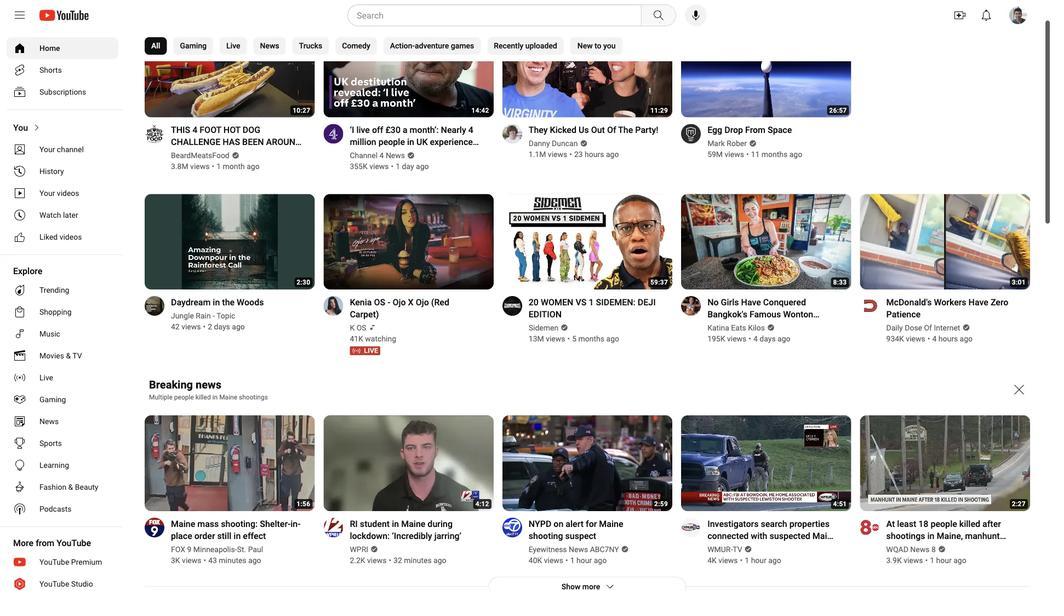 Task type: vqa. For each thing, say whether or not it's contained in the screenshot.
3.8M views on the left of page
yes



Task type: describe. For each thing, give the bounding box(es) containing it.
4k views
[[708, 556, 738, 566]]

ago for shelter-
[[248, 556, 261, 566]]

months for space
[[762, 150, 788, 159]]

at least 18 people killed after shootings in maine, manhunt underway for suspect
[[887, 519, 1001, 554]]

mark rober link
[[708, 138, 748, 149]]

movies & tv
[[39, 352, 82, 361]]

action-adventure games
[[390, 41, 474, 50]]

23 inside 'this 4 foot hot dog challenge has been around for 23 years! | beardmeatsfood'
[[190, 149, 200, 160]]

0 vertical spatial youtube
[[57, 539, 91, 549]]

channel
[[350, 151, 378, 160]]

ago for woods
[[232, 323, 245, 332]]

topic
[[217, 312, 235, 321]]

katina eats kilos image
[[681, 297, 701, 316]]

views for 'i live off £30 a month': nearly 4 million people in uk experienced 'destitution' last year
[[370, 162, 389, 171]]

4:51
[[833, 501, 847, 509]]

1 beardmeatsfood from the top
[[171, 151, 230, 160]]

mass
[[197, 519, 219, 530]]

with
[[751, 531, 768, 542]]

k os link
[[350, 323, 367, 334]]

from
[[36, 539, 54, 549]]

danny duncan image
[[503, 124, 522, 144]]

- for ojo
[[388, 297, 390, 308]]

famous
[[750, 310, 781, 320]]

1 for 'i live off £30 a month': nearly 4 million people in uk experienced 'destitution' last year
[[396, 162, 400, 171]]

2:30 link
[[145, 194, 315, 291]]

ago for 1
[[607, 335, 619, 344]]

4 down daily dose of internet 'link'
[[933, 335, 937, 344]]

your for your videos
[[39, 189, 55, 198]]

8:33
[[833, 279, 847, 287]]

daydream
[[171, 297, 211, 308]]

1.1m
[[529, 150, 546, 159]]

934k
[[887, 335, 904, 344]]

news inside wqad news 8 link
[[911, 546, 930, 555]]

sidemen link
[[529, 323, 559, 334]]

13m
[[529, 335, 544, 344]]

suspect inside nypd on alert for maine shooting suspect
[[565, 531, 596, 542]]

daydream in the woods
[[171, 297, 264, 308]]

no girls have conquered bangkok's famous wonton noodle challenge by katina eats kilos 195,868 views 4 days ago 8 minutes, 33 seconds element
[[708, 297, 838, 332]]

live status
[[350, 347, 381, 356]]

14:42
[[472, 107, 489, 114]]

subscriptions
[[39, 87, 86, 96]]

podcasts
[[39, 505, 72, 514]]

1 hour ago for with
[[745, 556, 781, 566]]

they kicked us out of the party! by danny duncan 1,111,488 views 23 hours ago 11 minutes, 29 seconds element
[[529, 124, 659, 136]]

mcdonald's workers have zero patience
[[887, 297, 1009, 320]]

carpet)
[[350, 310, 379, 320]]

wpri link
[[350, 545, 369, 556]]

ago for out
[[606, 150, 619, 159]]

woods
[[237, 297, 264, 308]]

maine mass shooting: shelter-in-place order still in effect by fox 9 minneapolis-st. paul 3,022 views 43 minutes ago 1 minute, 56 seconds element
[[171, 518, 302, 543]]

59m
[[708, 150, 723, 159]]

1 horizontal spatial tv
[[733, 546, 743, 555]]

0 vertical spatial tv
[[73, 352, 82, 361]]

comedy
[[342, 41, 370, 50]]

3k
[[171, 556, 180, 566]]

youtube for studio
[[39, 580, 69, 589]]

10:27 link
[[145, 22, 315, 119]]

hours for of
[[585, 150, 604, 159]]

1 vertical spatial live
[[39, 374, 53, 383]]

place
[[171, 531, 192, 542]]

wpri image
[[324, 518, 343, 538]]

workers
[[934, 297, 967, 308]]

maine inside the "breaking news multiple people killed in maine shootings"
[[219, 394, 237, 402]]

alert
[[566, 519, 584, 530]]

women
[[541, 297, 574, 308]]

in inside ri student in maine during lockdown: 'incredibly jarring'
[[392, 519, 399, 530]]

20 women vs 1 sidemen: deji edition by sidemen 13,131,492 views 5 months ago 59 minutes element
[[529, 297, 659, 321]]

killed for news
[[196, 394, 211, 402]]

41k
[[350, 335, 363, 344]]

jungle rain - topic image
[[145, 297, 164, 316]]

k os image
[[324, 297, 343, 316]]

41k watching
[[350, 335, 396, 344]]

fox 9 minneapolis-st. paul link
[[171, 545, 264, 556]]

they
[[529, 125, 548, 135]]

us
[[579, 125, 589, 135]]

20 women vs 1 sidemen: deji edition
[[529, 297, 656, 320]]

katina
[[708, 324, 729, 333]]

in inside 'i live off £30 a month': nearly 4 million people in uk experienced 'destitution' last year
[[407, 137, 414, 147]]

'destitution'
[[350, 149, 395, 160]]

people for breaking
[[174, 394, 194, 402]]

4 minutes, 51 seconds element
[[833, 501, 847, 509]]

1:56 link
[[145, 416, 315, 513]]

59m views
[[708, 150, 744, 159]]

ago for conquered
[[778, 335, 791, 344]]

43 minutes ago
[[208, 556, 261, 566]]

in inside the "breaking news multiple people killed in maine shootings"
[[212, 394, 218, 402]]

10 minutes, 27 seconds element
[[293, 107, 310, 114]]

lockdown:
[[350, 531, 390, 542]]

month
[[223, 162, 245, 171]]

maine mass shooting: shelter-in- place order still in effect link
[[171, 518, 302, 543]]

ago for £30
[[416, 162, 429, 171]]

investigators search properties connected with suspected maine shooter by wmur-tv 4,005 views 1 hour ago 4 minutes, 51 seconds element
[[708, 518, 838, 554]]

they kicked us out of the party! link
[[529, 124, 659, 136]]

days for have
[[760, 335, 776, 344]]

3 minutes, 1 second element
[[1012, 279, 1026, 287]]

maine inside investigators search properties connected with suspected maine shooter
[[813, 531, 837, 542]]

shootings inside at least 18 people killed after shootings in maine, manhunt underway for suspect
[[887, 531, 926, 542]]

8:33 link
[[681, 194, 852, 291]]

to
[[595, 41, 602, 50]]

ago for for
[[594, 556, 607, 566]]

on
[[554, 519, 564, 530]]

1 for this 4 foot hot dog challenge has been around for 23 years! | beardmeatsfood
[[217, 162, 221, 171]]

mcdonald's workers have zero patience by daily dose of internet 934,010 views 4 hours ago 3 minutes, 1 second element
[[887, 297, 1017, 321]]

ago for people
[[954, 556, 967, 566]]

have for conquered
[[741, 297, 761, 308]]

noodle
[[708, 322, 736, 332]]

ri student in maine during lockdown: 'incredibly jarring' link
[[350, 518, 481, 543]]

the
[[222, 297, 235, 308]]

action-
[[390, 41, 415, 50]]

shooting
[[529, 531, 563, 542]]

eyewitness news abc7ny link
[[529, 545, 620, 556]]

videos for liked videos
[[60, 233, 82, 242]]

views for at least 18 people killed after shootings in maine, manhunt underway for suspect
[[904, 556, 923, 566]]

gaming inside tab list
[[180, 41, 207, 50]]

nypd
[[529, 519, 552, 530]]

os for k
[[357, 324, 366, 333]]

trucks
[[299, 41, 322, 50]]

this
[[171, 125, 190, 135]]

wmur-tv
[[708, 546, 743, 555]]

eyewitness news abc7ny image
[[503, 518, 522, 538]]

duncan
[[552, 139, 578, 148]]

challenge
[[738, 322, 777, 332]]

views for this 4 foot hot dog challenge has been around for 23 years! | beardmeatsfood
[[190, 162, 210, 171]]

£30
[[386, 125, 401, 135]]

hour for for
[[577, 556, 592, 566]]

have for zero
[[969, 297, 989, 308]]

views for mcdonald's workers have zero patience
[[906, 335, 926, 344]]

search
[[761, 519, 787, 530]]

hot
[[224, 125, 240, 135]]

in inside "maine mass shooting: shelter-in- place order still in effect"
[[234, 531, 241, 542]]

kenia os - ojo x ojo (red carpet) link
[[350, 297, 481, 321]]

42
[[171, 323, 180, 332]]

ago for connected
[[769, 556, 781, 566]]

premium
[[71, 558, 102, 567]]

1 for investigators search properties connected with suspected maine shooter
[[745, 556, 749, 566]]

liked
[[39, 233, 58, 242]]

1 vertical spatial gaming
[[39, 395, 66, 405]]

views for egg drop from space
[[725, 150, 744, 159]]

channel 4 news image
[[324, 124, 343, 144]]

8 minutes, 33 seconds element
[[833, 279, 847, 287]]

your for your channel
[[39, 145, 55, 154]]

fashion
[[39, 483, 66, 492]]

1 minute, 56 seconds element
[[297, 501, 310, 509]]

Show more text field
[[562, 583, 600, 592]]

last
[[397, 149, 412, 160]]

& for beauty
[[68, 483, 73, 492]]

sidemen image
[[503, 297, 522, 316]]

nearly
[[441, 125, 466, 135]]

14 minutes, 42 seconds element
[[472, 107, 489, 114]]

party!
[[635, 125, 659, 135]]

ago for zero
[[960, 335, 973, 344]]

least
[[897, 519, 917, 530]]

maine inside ri student in maine during lockdown: 'incredibly jarring'
[[401, 519, 426, 530]]

you
[[604, 41, 616, 50]]

11 months ago
[[751, 150, 803, 159]]

x
[[408, 297, 414, 308]]

sports
[[39, 439, 62, 448]]

1 inside 20 women vs 1 sidemen: deji edition
[[589, 297, 594, 308]]

9
[[187, 546, 191, 555]]

& for tv
[[66, 352, 71, 361]]

million
[[350, 137, 376, 147]]

maine,
[[937, 531, 963, 542]]



Task type: locate. For each thing, give the bounding box(es) containing it.
news left 8
[[911, 546, 930, 555]]

None search field
[[328, 4, 679, 26]]

views down jungle
[[182, 323, 201, 332]]

more from youtube
[[13, 539, 91, 549]]

for inside nypd on alert for maine shooting suspect
[[586, 519, 597, 530]]

3.8m
[[171, 162, 188, 171]]

1 for nypd on alert for maine shooting suspect
[[570, 556, 575, 566]]

11:29
[[651, 107, 668, 114]]

in up 8
[[928, 531, 935, 542]]

maine inside nypd on alert for maine shooting suspect
[[599, 519, 624, 530]]

shootings
[[239, 394, 268, 402], [887, 531, 926, 542]]

1 horizontal spatial -
[[388, 297, 390, 308]]

2 horizontal spatial people
[[931, 519, 957, 530]]

Search text field
[[357, 8, 639, 22]]

watching
[[365, 335, 396, 344]]

you
[[13, 123, 28, 133]]

danny
[[529, 139, 550, 148]]

1 vertical spatial shootings
[[887, 531, 926, 542]]

4 down kilos
[[754, 335, 758, 344]]

effect
[[243, 531, 266, 542]]

1 vertical spatial suspect
[[940, 543, 971, 554]]

ago for hot
[[247, 162, 260, 171]]

os right k
[[357, 324, 366, 333]]

the
[[618, 125, 633, 135]]

views for 20 women vs 1 sidemen: deji edition
[[546, 335, 565, 344]]

danny duncan
[[529, 139, 578, 148]]

2:30
[[297, 279, 310, 287]]

wpri
[[350, 546, 368, 555]]

1 horizontal spatial gaming
[[180, 41, 207, 50]]

2:27 link
[[860, 416, 1030, 513]]

maine up place
[[171, 519, 195, 530]]

vs
[[576, 297, 587, 308]]

1 hour ago down with
[[745, 556, 781, 566]]

shopping link
[[7, 301, 118, 323], [7, 301, 118, 323]]

0 horizontal spatial ojo
[[393, 297, 406, 308]]

hour for connected
[[751, 556, 767, 566]]

1 vertical spatial hours
[[939, 335, 958, 344]]

1 right vs
[[589, 297, 594, 308]]

2 ojo from the left
[[416, 297, 429, 308]]

killed inside the "breaking news multiple people killed in maine shootings"
[[196, 394, 211, 402]]

killed down 'news'
[[196, 394, 211, 402]]

2 vertical spatial people
[[931, 519, 957, 530]]

1 horizontal spatial live
[[226, 41, 240, 50]]

killed
[[196, 394, 211, 402], [960, 519, 981, 530]]

4 up challenge
[[193, 125, 198, 135]]

days down topic
[[214, 323, 230, 332]]

in
[[407, 137, 414, 147], [213, 297, 220, 308], [212, 394, 218, 402], [392, 519, 399, 530], [234, 531, 241, 542], [928, 531, 935, 542]]

1 horizontal spatial 23
[[574, 150, 583, 159]]

0 vertical spatial videos
[[57, 189, 79, 198]]

1 down years!
[[217, 162, 221, 171]]

1 vertical spatial months
[[579, 335, 605, 344]]

1 for at least 18 people killed after shootings in maine, manhunt underway for suspect
[[930, 556, 935, 566]]

5
[[572, 335, 577, 344]]

0 horizontal spatial killed
[[196, 394, 211, 402]]

2 hour from the left
[[751, 556, 767, 566]]

k
[[350, 324, 355, 333]]

views down 9
[[182, 556, 201, 566]]

have
[[741, 297, 761, 308], [969, 297, 989, 308]]

1 horizontal spatial months
[[762, 150, 788, 159]]

2 minutes, 27 seconds element
[[1012, 501, 1026, 509]]

months for 1
[[579, 335, 605, 344]]

studio
[[71, 580, 93, 589]]

egg drop from space by mark rober 59,535,104 views 11 months ago 26 minutes element
[[708, 124, 803, 136]]

shorts
[[39, 66, 62, 75]]

people up maine,
[[931, 519, 957, 530]]

in down the shooting: at the bottom left of the page
[[234, 531, 241, 542]]

adventure
[[415, 41, 449, 50]]

off
[[372, 125, 383, 135]]

2 1 hour ago from the left
[[745, 556, 781, 566]]

- inside kenia os - ojo x ojo (red carpet)
[[388, 297, 390, 308]]

1 horizontal spatial people
[[379, 137, 405, 147]]

ago down jarring'
[[434, 556, 446, 566]]

1 1 hour ago from the left
[[570, 556, 607, 566]]

1 vertical spatial for
[[927, 543, 938, 554]]

ago down year
[[416, 162, 429, 171]]

0 vertical spatial of
[[607, 125, 616, 135]]

of right 'dose'
[[924, 324, 932, 333]]

1 vertical spatial days
[[760, 335, 776, 344]]

videos up the later
[[57, 189, 79, 198]]

investigators search properties connected with suspected maine shooter
[[708, 519, 837, 554]]

videos for your videos
[[57, 189, 79, 198]]

ago down space
[[790, 150, 803, 159]]

1 horizontal spatial hour
[[751, 556, 767, 566]]

views for ri student in maine during lockdown: 'incredibly jarring'
[[367, 556, 387, 566]]

os inside 'k os' link
[[357, 324, 366, 333]]

1 horizontal spatial hours
[[939, 335, 958, 344]]

uploaded
[[525, 41, 557, 50]]

1 hour ago for killed
[[930, 556, 967, 566]]

1 horizontal spatial have
[[969, 297, 989, 308]]

people down £30
[[379, 137, 405, 147]]

1 right 4k views
[[745, 556, 749, 566]]

watch later
[[39, 211, 78, 220]]

26:57
[[829, 107, 847, 114]]

killed up "manhunt"
[[960, 519, 981, 530]]

this 4 foot hot dog challenge has been around for 23 years! | beardmeatsfood by beardmeatsfood 3,820,833 views 1 month ago 10 minutes, 27 seconds element
[[171, 124, 302, 172]]

suspect down alert
[[565, 531, 596, 542]]

views down danny duncan link
[[548, 150, 567, 159]]

nypd on alert for maine shooting suspect by eyewitness news abc7ny 40,729 views 1 hour ago 2 minutes, 59 seconds element
[[529, 518, 659, 543]]

minutes down st. on the bottom of the page
[[219, 556, 246, 566]]

have left zero
[[969, 297, 989, 308]]

3:01
[[1012, 279, 1026, 287]]

views down beardmeatsfood link
[[190, 162, 210, 171]]

views down wmur-tv link
[[719, 556, 738, 566]]

0 vertical spatial hours
[[585, 150, 604, 159]]

in up 'incredibly
[[392, 519, 399, 530]]

ojo right 'x'
[[416, 297, 429, 308]]

ago for maine
[[434, 556, 446, 566]]

ago down no girls have conquered bangkok's famous wonton noodle challenge by katina eats kilos 195,868 views 4 days ago 8 minutes, 33 seconds element
[[778, 335, 791, 344]]

youtube up the youtube premium
[[57, 539, 91, 549]]

4 up 355k views
[[380, 151, 384, 160]]

for
[[171, 149, 187, 160]]

daydream in the woods by jungle rain - topic 42 views 2 days ago 2 minutes, 30 seconds element
[[171, 297, 264, 309]]

killed inside at least 18 people killed after shootings in maine, manhunt underway for suspect
[[960, 519, 981, 530]]

views down sidemen link
[[546, 335, 565, 344]]

shootings inside the "breaking news multiple people killed in maine shootings"
[[239, 394, 268, 402]]

views for nypd on alert for maine shooting suspect
[[544, 556, 564, 566]]

have inside mcdonald's workers have zero patience
[[969, 297, 989, 308]]

live
[[356, 125, 370, 135]]

subscriptions link
[[7, 81, 118, 103], [7, 81, 118, 103]]

hours for patience
[[939, 335, 958, 344]]

42 views
[[171, 323, 201, 332]]

0 vertical spatial suspect
[[565, 531, 596, 542]]

os for kenia
[[374, 297, 385, 308]]

4:51 link
[[681, 416, 852, 513]]

0 vertical spatial os
[[374, 297, 385, 308]]

no
[[708, 297, 719, 308]]

live
[[226, 41, 240, 50], [39, 374, 53, 383]]

0 horizontal spatial -
[[213, 312, 215, 321]]

learning link
[[7, 455, 118, 477], [7, 455, 118, 477]]

1 horizontal spatial shootings
[[887, 531, 926, 542]]

1 ojo from the left
[[393, 297, 406, 308]]

hours down they kicked us out of the party! by danny duncan 1,111,488 views 23 hours ago 11 minutes, 29 seconds element
[[585, 150, 604, 159]]

in left the
[[213, 297, 220, 308]]

0 horizontal spatial live
[[39, 374, 53, 383]]

11 minutes, 29 seconds element
[[651, 107, 668, 114]]

views for no girls have conquered bangkok's famous wonton noodle challenge
[[727, 335, 747, 344]]

23 down duncan
[[574, 150, 583, 159]]

people inside 'i live off £30 a month': nearly 4 million people in uk experienced 'destitution' last year
[[379, 137, 405, 147]]

youtube down the more from youtube
[[39, 558, 69, 567]]

os inside kenia os - ojo x ojo (red carpet)
[[374, 297, 385, 308]]

youtube studio link
[[7, 574, 118, 592], [7, 574, 118, 592]]

eyewitness news abc7ny
[[529, 546, 619, 555]]

wmur tv image
[[681, 518, 701, 538]]

ago down the internet
[[960, 335, 973, 344]]

of right out in the right of the page
[[607, 125, 616, 135]]

in down 'news'
[[212, 394, 218, 402]]

have up the famous at the bottom of the page
[[741, 297, 761, 308]]

wqad
[[887, 546, 909, 555]]

1 hour ago for maine
[[570, 556, 607, 566]]

more
[[583, 583, 600, 592]]

minutes for still
[[219, 556, 246, 566]]

0 vertical spatial live
[[226, 41, 240, 50]]

0 vertical spatial beardmeatsfood
[[171, 151, 230, 160]]

egg drop from space
[[708, 125, 792, 135]]

at least 18 people killed after shootings in maine, manhunt underway for suspect by wqad news 8 3,907 views 1 hour ago 2 minutes, 27 seconds element
[[887, 518, 1017, 554]]

ago down paul at the bottom of the page
[[248, 556, 261, 566]]

0 vertical spatial months
[[762, 150, 788, 159]]

4 inside 'i live off £30 a month': nearly 4 million people in uk experienced 'destitution' last year
[[468, 125, 473, 135]]

suspect down maine,
[[940, 543, 971, 554]]

news link
[[7, 411, 118, 433], [7, 411, 118, 433]]

beardmeatsfood down challenge
[[171, 151, 230, 160]]

home link
[[7, 37, 118, 59], [7, 37, 118, 59]]

news up day on the top
[[386, 151, 405, 160]]

'i live off £30 a month': nearly 4 million people in uk experienced 'destitution' last year
[[350, 125, 478, 160]]

ago
[[606, 150, 619, 159], [790, 150, 803, 159], [247, 162, 260, 171], [416, 162, 429, 171], [232, 323, 245, 332], [607, 335, 619, 344], [778, 335, 791, 344], [960, 335, 973, 344], [248, 556, 261, 566], [434, 556, 446, 566], [594, 556, 607, 566], [769, 556, 781, 566], [954, 556, 967, 566]]

23 down challenge
[[190, 149, 200, 160]]

26 minutes, 57 seconds element
[[829, 107, 847, 114]]

tv down connected
[[733, 546, 743, 555]]

fox 9 minneapolis-st. paul image
[[145, 518, 164, 538]]

ago down 20 women vs 1 sidemen: deji edition by sidemen 13,131,492 views 5 months ago 59 minutes "element"
[[607, 335, 619, 344]]

1 horizontal spatial for
[[927, 543, 938, 554]]

after
[[983, 519, 1001, 530]]

0 vertical spatial &
[[66, 352, 71, 361]]

views down katina eats kilos link
[[727, 335, 747, 344]]

- left 'x'
[[388, 297, 390, 308]]

2 vertical spatial youtube
[[39, 580, 69, 589]]

views down channel 4 news link
[[370, 162, 389, 171]]

people for at
[[931, 519, 957, 530]]

ojo left 'x'
[[393, 297, 406, 308]]

'i live off £30 a month': nearly 4 million people in uk experienced 'destitution' last year by channel 4 news 355,241 views 1 day ago 14 minutes, 42 seconds element
[[350, 124, 481, 160]]

1 vertical spatial videos
[[60, 233, 82, 242]]

avatar image image
[[1010, 7, 1027, 24]]

2 minutes, 59 seconds element
[[655, 501, 668, 509]]

18
[[919, 519, 929, 530]]

0 horizontal spatial months
[[579, 335, 605, 344]]

months right 5
[[579, 335, 605, 344]]

3 1 hour ago from the left
[[930, 556, 967, 566]]

hour down at least 18 people killed after shootings in maine, manhunt underway for suspect
[[937, 556, 952, 566]]

jungle rain - topic link
[[171, 311, 236, 322]]

0 horizontal spatial have
[[741, 297, 761, 308]]

watch later link
[[7, 204, 118, 226], [7, 204, 118, 226]]

maine up abc7ny
[[599, 519, 624, 530]]

0 horizontal spatial for
[[586, 519, 597, 530]]

have inside no girls have conquered bangkok's famous wonton noodle challenge
[[741, 297, 761, 308]]

2 horizontal spatial hour
[[937, 556, 952, 566]]

& left beauty
[[68, 483, 73, 492]]

for down maine,
[[927, 543, 938, 554]]

views down wqad news 8 link
[[904, 556, 923, 566]]

views for daydream in the woods
[[182, 323, 201, 332]]

ri student in maine during lockdown: 'incredibly jarring' by wpri 2,275 views 32 minutes ago 4 minutes, 12 seconds element
[[350, 518, 481, 543]]

1 horizontal spatial os
[[374, 297, 385, 308]]

fashion & beauty
[[39, 483, 98, 492]]

shelter-
[[260, 519, 291, 530]]

23 hours ago
[[574, 150, 619, 159]]

in inside at least 18 people killed after shootings in maine, manhunt underway for suspect
[[928, 531, 935, 542]]

4 minutes, 12 seconds element
[[476, 501, 489, 509]]

maine up 'incredibly
[[401, 519, 426, 530]]

1 vertical spatial tv
[[733, 546, 743, 555]]

4:12
[[476, 501, 489, 509]]

tv right movies
[[73, 352, 82, 361]]

ago for space
[[790, 150, 803, 159]]

ago down abc7ny
[[594, 556, 607, 566]]

egg
[[708, 125, 723, 135]]

kenia os - ojo x ojo (red carpet) by k os 7,302 views element
[[350, 297, 481, 321]]

days down kilos
[[760, 335, 776, 344]]

live inside tab list
[[226, 41, 240, 50]]

news left trucks
[[260, 41, 279, 50]]

1 vertical spatial your
[[39, 189, 55, 198]]

gaming right all
[[180, 41, 207, 50]]

2 beardmeatsfood from the top
[[171, 161, 238, 172]]

1 have from the left
[[741, 297, 761, 308]]

minutes right 32
[[404, 556, 432, 566]]

connected
[[708, 531, 749, 542]]

order
[[194, 531, 215, 542]]

hour for people
[[937, 556, 952, 566]]

1 horizontal spatial of
[[924, 324, 932, 333]]

1 minutes from the left
[[219, 556, 246, 566]]

dog
[[243, 125, 260, 135]]

os
[[374, 297, 385, 308], [357, 324, 366, 333]]

wqad news 8 image
[[860, 518, 880, 538]]

views for investigators search properties connected with suspected maine shooter
[[719, 556, 738, 566]]

beardmeatsfood down years!
[[171, 161, 238, 172]]

wmur-tv link
[[708, 545, 743, 556]]

os right kenia
[[374, 297, 385, 308]]

4 inside 'this 4 foot hot dog challenge has been around for 23 years! | beardmeatsfood'
[[193, 125, 198, 135]]

people down breaking
[[174, 394, 194, 402]]

0 horizontal spatial os
[[357, 324, 366, 333]]

show
[[562, 583, 581, 592]]

space
[[768, 125, 792, 135]]

2 your from the top
[[39, 189, 55, 198]]

(red
[[431, 297, 449, 308]]

in left uk
[[407, 137, 414, 147]]

0 horizontal spatial 23
[[190, 149, 200, 160]]

maine down 'news'
[[219, 394, 237, 402]]

views down rober
[[725, 150, 744, 159]]

beardmeatsfood image
[[145, 124, 164, 144]]

- right rain
[[213, 312, 215, 321]]

ago down the
[[606, 150, 619, 159]]

0 horizontal spatial hours
[[585, 150, 604, 159]]

ago down topic
[[232, 323, 245, 332]]

jungle rain - topic
[[171, 312, 235, 321]]

0 horizontal spatial days
[[214, 323, 230, 332]]

0 vertical spatial days
[[214, 323, 230, 332]]

3 hour from the left
[[937, 556, 952, 566]]

1 vertical spatial of
[[924, 324, 932, 333]]

news inside channel 4 news link
[[386, 151, 405, 160]]

1 hour from the left
[[577, 556, 592, 566]]

your up 'history'
[[39, 145, 55, 154]]

2 have from the left
[[969, 297, 989, 308]]

ago down the at least 18 people killed after shootings in maine, manhunt underway for suspect 'link'
[[954, 556, 967, 566]]

news inside tab list
[[260, 41, 279, 50]]

0 vertical spatial people
[[379, 137, 405, 147]]

days for the
[[214, 323, 230, 332]]

maine inside "maine mass shooting: shelter-in- place order still in effect"
[[171, 519, 195, 530]]

0 horizontal spatial suspect
[[565, 531, 596, 542]]

1 vertical spatial youtube
[[39, 558, 69, 567]]

1 vertical spatial os
[[357, 324, 366, 333]]

40k
[[529, 556, 542, 566]]

people inside the "breaking news multiple people killed in maine shootings"
[[174, 394, 194, 402]]

2 horizontal spatial 1 hour ago
[[930, 556, 967, 566]]

views down 'dose'
[[906, 335, 926, 344]]

youtube down the youtube premium
[[39, 580, 69, 589]]

underway
[[887, 543, 925, 554]]

show more
[[562, 583, 600, 592]]

2 minutes from the left
[[404, 556, 432, 566]]

1 down 8
[[930, 556, 935, 566]]

daydream in the woods link
[[171, 297, 264, 309]]

1 vertical spatial &
[[68, 483, 73, 492]]

kicked
[[550, 125, 577, 135]]

views for maine mass shooting: shelter-in- place order still in effect
[[182, 556, 201, 566]]

0 horizontal spatial minutes
[[219, 556, 246, 566]]

1 horizontal spatial suspect
[[940, 543, 971, 554]]

1 vertical spatial people
[[174, 394, 194, 402]]

gaming down movies
[[39, 395, 66, 405]]

news up sports
[[39, 417, 59, 426]]

rain
[[196, 312, 211, 321]]

1 down eyewitness news abc7ny link
[[570, 556, 575, 566]]

4
[[193, 125, 198, 135], [468, 125, 473, 135], [380, 151, 384, 160], [754, 335, 758, 344], [933, 335, 937, 344]]

1 your from the top
[[39, 145, 55, 154]]

months right 11
[[762, 150, 788, 159]]

59 minutes, 37 seconds element
[[651, 279, 668, 287]]

4 hours ago
[[933, 335, 973, 344]]

nypd on alert for maine shooting suspect
[[529, 519, 624, 542]]

4 right nearly
[[468, 125, 473, 135]]

2:27
[[1012, 501, 1026, 509]]

news inside eyewitness news abc7ny link
[[569, 546, 588, 555]]

hour down with
[[751, 556, 767, 566]]

1 horizontal spatial ojo
[[416, 297, 429, 308]]

wonton
[[783, 310, 814, 320]]

0 horizontal spatial 1 hour ago
[[570, 556, 607, 566]]

ri
[[350, 519, 358, 530]]

2 minutes, 30 seconds element
[[297, 279, 310, 287]]

1 vertical spatial beardmeatsfood
[[171, 161, 238, 172]]

people inside at least 18 people killed after shootings in maine, manhunt underway for suspect
[[931, 519, 957, 530]]

1 horizontal spatial days
[[760, 335, 776, 344]]

0 vertical spatial gaming
[[180, 41, 207, 50]]

for right alert
[[586, 519, 597, 530]]

1 left day on the top
[[396, 162, 400, 171]]

youtube for premium
[[39, 558, 69, 567]]

views for they kicked us out of the party!
[[548, 150, 567, 159]]

videos
[[57, 189, 79, 198], [60, 233, 82, 242]]

mcdonald's
[[887, 297, 932, 308]]

0 vertical spatial your
[[39, 145, 55, 154]]

0 vertical spatial shootings
[[239, 394, 268, 402]]

youtube premium
[[39, 558, 102, 567]]

maine down properties
[[813, 531, 837, 542]]

0 vertical spatial killed
[[196, 394, 211, 402]]

1 vertical spatial -
[[213, 312, 215, 321]]

0 horizontal spatial hour
[[577, 556, 592, 566]]

ago down investigators search properties connected with suspected maine shooter
[[769, 556, 781, 566]]

minutes for jarring'
[[404, 556, 432, 566]]

hours down the internet
[[939, 335, 958, 344]]

day
[[402, 162, 414, 171]]

daily dose of internet image
[[860, 297, 880, 316]]

wqad news 8 link
[[887, 545, 937, 556]]

tab list containing all
[[145, 31, 623, 61]]

1 hour ago down eyewitness news abc7ny link
[[570, 556, 607, 566]]

0 horizontal spatial gaming
[[39, 395, 66, 405]]

beardmeatsfood inside 'this 4 foot hot dog challenge has been around for 23 years! | beardmeatsfood'
[[171, 161, 238, 172]]

your up watch
[[39, 189, 55, 198]]

& right movies
[[66, 352, 71, 361]]

been
[[242, 137, 264, 147]]

at least 18 people killed after shootings in maine, manhunt underway for suspect link
[[887, 518, 1017, 554]]

- for topic
[[213, 312, 215, 321]]

0 horizontal spatial tv
[[73, 352, 82, 361]]

mark rober image
[[681, 124, 701, 144]]

0 horizontal spatial shootings
[[239, 394, 268, 402]]

new to you
[[578, 41, 616, 50]]

beardmeatsfood link
[[171, 151, 230, 161]]

views down eyewitness
[[544, 556, 564, 566]]

0 vertical spatial for
[[586, 519, 597, 530]]

1 horizontal spatial minutes
[[404, 556, 432, 566]]

views right '2.2k'
[[367, 556, 387, 566]]

1 horizontal spatial killed
[[960, 519, 981, 530]]

for inside at least 18 people killed after shootings in maine, manhunt underway for suspect
[[927, 543, 938, 554]]

1 vertical spatial killed
[[960, 519, 981, 530]]

0 vertical spatial -
[[388, 297, 390, 308]]

0 horizontal spatial people
[[174, 394, 194, 402]]

killed for least
[[960, 519, 981, 530]]

1 hour ago down 8
[[930, 556, 967, 566]]

jarring'
[[434, 531, 462, 542]]

tab list
[[145, 31, 623, 61]]

of inside 'link'
[[924, 324, 932, 333]]

10:27
[[293, 107, 310, 114]]

1 horizontal spatial 1 hour ago
[[745, 556, 781, 566]]

show more button
[[489, 578, 686, 592]]

0 horizontal spatial of
[[607, 125, 616, 135]]

ago right month
[[247, 162, 260, 171]]

channel 4 news
[[350, 151, 405, 160]]

suspect inside at least 18 people killed after shootings in maine, manhunt underway for suspect
[[940, 543, 971, 554]]



